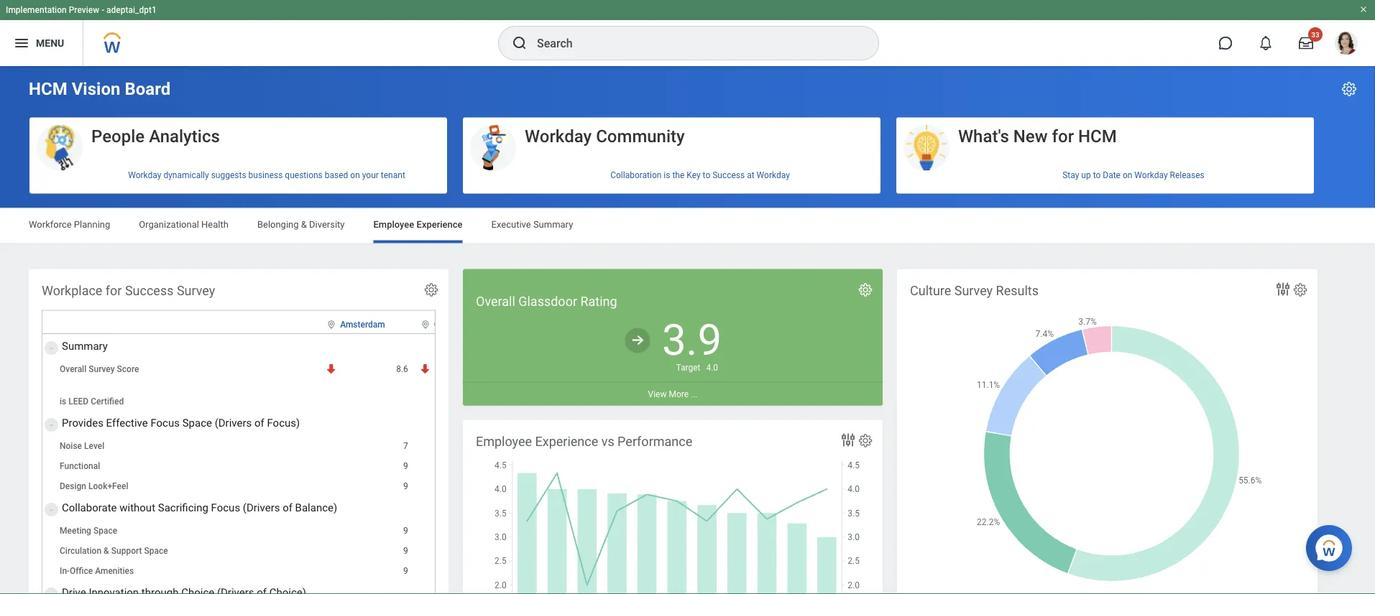 Task type: vqa. For each thing, say whether or not it's contained in the screenshot.
the bottom Accrual
no



Task type: locate. For each thing, give the bounding box(es) containing it.
0 vertical spatial experience
[[417, 219, 463, 230]]

2 on from the left
[[1123, 170, 1133, 180]]

for
[[1052, 126, 1074, 146], [106, 283, 122, 298]]

workday
[[525, 126, 592, 146], [128, 170, 161, 180], [757, 170, 790, 180], [1135, 170, 1168, 180]]

the
[[673, 170, 685, 180]]

1 horizontal spatial deteriorating element
[[420, 364, 489, 375]]

score
[[117, 364, 139, 374]]

0 horizontal spatial deteriorating element
[[326, 364, 408, 375]]

configure employee experience vs performance image
[[858, 433, 874, 449]]

3 9 from the top
[[403, 526, 408, 536]]

0 horizontal spatial survey
[[89, 364, 115, 374]]

collapse image down workplace
[[45, 340, 54, 357]]

1 vertical spatial collapse image
[[45, 502, 54, 519]]

collaboration
[[611, 170, 662, 180]]

experience inside tab list
[[417, 219, 463, 230]]

1 vertical spatial collapse image
[[45, 586, 54, 595]]

1 collapse image from the top
[[45, 417, 54, 434]]

1 horizontal spatial &
[[301, 219, 307, 230]]

1 vertical spatial experience
[[535, 434, 598, 449]]

profile logan mcneil image
[[1335, 32, 1358, 58]]

deteriorating element
[[326, 364, 408, 375], [420, 364, 489, 375]]

0 vertical spatial collapse image
[[45, 340, 54, 357]]

survey for culture survey results
[[955, 283, 993, 298]]

experience up "configure workplace for success survey" image
[[417, 219, 463, 230]]

1 location image from the left
[[326, 320, 337, 330]]

0 vertical spatial collapse image
[[45, 417, 54, 434]]

noise level
[[60, 441, 104, 451]]

0 vertical spatial success
[[713, 170, 745, 180]]

implementation
[[6, 5, 67, 15]]

1 vertical spatial employee
[[476, 434, 532, 449]]

1 vertical spatial of
[[283, 502, 293, 514]]

experience
[[417, 219, 463, 230], [535, 434, 598, 449]]

space up circulation & support space
[[93, 526, 117, 536]]

9
[[403, 461, 408, 471], [403, 481, 408, 491], [403, 526, 408, 536], [403, 546, 408, 556], [403, 566, 408, 576]]

employee experience vs performance
[[476, 434, 692, 449]]

collapse image left collaborate on the left bottom
[[45, 502, 54, 519]]

circulation & support space
[[60, 546, 168, 556]]

configure this page image
[[1341, 81, 1358, 98]]

0 horizontal spatial on
[[350, 170, 360, 180]]

1 horizontal spatial hcm
[[1078, 126, 1117, 146]]

0 vertical spatial for
[[1052, 126, 1074, 146]]

(drivers left focus)
[[215, 417, 252, 429]]

for right new
[[1052, 126, 1074, 146]]

& for circulation
[[104, 546, 109, 556]]

0 horizontal spatial &
[[104, 546, 109, 556]]

chicago link
[[434, 317, 466, 330]]

survey down organizational health
[[177, 283, 215, 298]]

deteriorating element down the chicago
[[420, 364, 489, 375]]

configure and view chart data image
[[840, 432, 857, 449]]

configure workplace for success survey image
[[423, 282, 439, 298]]

space right support
[[144, 546, 168, 556]]

workday dynamically suggests business questions based on your tenant link
[[29, 165, 447, 186]]

summary right "executive"
[[533, 219, 573, 230]]

menu banner
[[0, 0, 1375, 66]]

1 vertical spatial is
[[60, 397, 66, 407]]

& inside workplace for success survey element
[[104, 546, 109, 556]]

9 for look+feel
[[403, 481, 408, 491]]

1 deteriorating element from the left
[[326, 364, 408, 375]]

balance)
[[295, 502, 337, 514]]

2 9 from the top
[[403, 481, 408, 491]]

1 horizontal spatial of
[[283, 502, 293, 514]]

tab list
[[14, 209, 1361, 243]]

9 for space
[[403, 526, 408, 536]]

1 horizontal spatial success
[[713, 170, 745, 180]]

hcm
[[29, 79, 67, 99], [1078, 126, 1117, 146]]

0 vertical spatial of
[[254, 417, 264, 429]]

focus right sacrificing
[[211, 502, 240, 514]]

overall inside workplace for success survey element
[[60, 364, 86, 374]]

1 vertical spatial for
[[106, 283, 122, 298]]

culture survey results
[[910, 283, 1039, 298]]

summary up overall survey score
[[62, 340, 108, 352]]

1 horizontal spatial to
[[1093, 170, 1101, 180]]

1 vertical spatial (drivers
[[243, 502, 280, 514]]

-
[[101, 5, 104, 15]]

stay up to date on workday releases
[[1063, 170, 1205, 180]]

0 vertical spatial overall
[[476, 294, 515, 309]]

to
[[703, 170, 711, 180], [1093, 170, 1101, 180]]

(drivers for space
[[215, 417, 252, 429]]

for right workplace
[[106, 283, 122, 298]]

1 vertical spatial space
[[93, 526, 117, 536]]

& for belonging
[[301, 219, 307, 230]]

deteriorating image
[[420, 364, 431, 374]]

0 horizontal spatial experience
[[417, 219, 463, 230]]

hcm down menu at the top of the page
[[29, 79, 67, 99]]

health
[[201, 219, 229, 230]]

based
[[325, 170, 348, 180]]

what's new for hcm button
[[897, 118, 1314, 172]]

space for support
[[144, 546, 168, 556]]

deteriorating element containing 8.6
[[326, 364, 408, 375]]

1 vertical spatial success
[[125, 283, 174, 298]]

location image left the chicago
[[420, 320, 431, 330]]

to right up
[[1093, 170, 1101, 180]]

releases
[[1170, 170, 1205, 180]]

(drivers
[[215, 417, 252, 429], [243, 502, 280, 514]]

view
[[648, 389, 667, 399]]

& left support
[[104, 546, 109, 556]]

success down organizational
[[125, 283, 174, 298]]

focus right "effective"
[[151, 417, 180, 429]]

1 horizontal spatial summary
[[533, 219, 573, 230]]

summary
[[533, 219, 573, 230], [62, 340, 108, 352]]

overall up leed on the left bottom
[[60, 364, 86, 374]]

survey right the culture
[[955, 283, 993, 298]]

1 horizontal spatial overall
[[476, 294, 515, 309]]

sacrificing
[[158, 502, 208, 514]]

0 horizontal spatial space
[[93, 526, 117, 536]]

of left balance)
[[283, 502, 293, 514]]

diversity
[[309, 219, 345, 230]]

success
[[713, 170, 745, 180], [125, 283, 174, 298]]

experience left vs
[[535, 434, 598, 449]]

1 horizontal spatial space
[[144, 546, 168, 556]]

experience inside employee experience vs performance "element"
[[535, 434, 598, 449]]

workplace for success survey
[[42, 283, 215, 298]]

employee
[[373, 219, 414, 230], [476, 434, 532, 449]]

of left focus)
[[254, 417, 264, 429]]

2 horizontal spatial space
[[182, 417, 212, 429]]

on
[[350, 170, 360, 180], [1123, 170, 1133, 180]]

1 horizontal spatial employee
[[476, 434, 532, 449]]

meeting
[[60, 526, 91, 536]]

0 horizontal spatial focus
[[151, 417, 180, 429]]

1 vertical spatial &
[[104, 546, 109, 556]]

noise
[[60, 441, 82, 451]]

2 deteriorating element from the left
[[420, 364, 489, 375]]

employee inside "element"
[[476, 434, 532, 449]]

& left diversity
[[301, 219, 307, 230]]

0 vertical spatial summary
[[533, 219, 573, 230]]

culture survey results element
[[897, 269, 1318, 595]]

location image for chicago
[[420, 320, 431, 330]]

on right date
[[1123, 170, 1133, 180]]

1 on from the left
[[350, 170, 360, 180]]

survey left score
[[89, 364, 115, 374]]

4.0
[[706, 363, 718, 373]]

of for focus)
[[254, 417, 264, 429]]

experience for employee experience
[[417, 219, 463, 230]]

at
[[747, 170, 755, 180]]

1 horizontal spatial for
[[1052, 126, 1074, 146]]

organizational health
[[139, 219, 229, 230]]

Search Workday  search field
[[537, 27, 849, 59]]

0 horizontal spatial employee
[[373, 219, 414, 230]]

1 to from the left
[[703, 170, 711, 180]]

0 horizontal spatial of
[[254, 417, 264, 429]]

of
[[254, 417, 264, 429], [283, 502, 293, 514]]

&
[[301, 219, 307, 230], [104, 546, 109, 556]]

culture
[[910, 283, 951, 298]]

2 horizontal spatial survey
[[955, 283, 993, 298]]

neutral good image
[[624, 327, 651, 354]]

2 to from the left
[[1093, 170, 1101, 180]]

focus
[[151, 417, 180, 429], [211, 502, 240, 514]]

1 collapse image from the top
[[45, 340, 54, 357]]

2 collapse image from the top
[[45, 586, 54, 595]]

0 vertical spatial &
[[301, 219, 307, 230]]

deteriorating image
[[326, 364, 337, 374]]

survey
[[177, 283, 215, 298], [955, 283, 993, 298], [89, 364, 115, 374]]

0 vertical spatial employee
[[373, 219, 414, 230]]

2 collapse image from the top
[[45, 502, 54, 519]]

0 horizontal spatial location image
[[326, 320, 337, 330]]

space
[[182, 417, 212, 429], [93, 526, 117, 536], [144, 546, 168, 556]]

space right "effective"
[[182, 417, 212, 429]]

planning
[[74, 219, 110, 230]]

1 horizontal spatial on
[[1123, 170, 1133, 180]]

0 horizontal spatial is
[[60, 397, 66, 407]]

is left the
[[664, 170, 670, 180]]

(drivers left balance)
[[243, 502, 280, 514]]

belonging & diversity
[[257, 219, 345, 230]]

4 9 from the top
[[403, 546, 408, 556]]

location image left the amsterdam
[[326, 320, 337, 330]]

performance
[[618, 434, 692, 449]]

collapse image
[[45, 417, 54, 434], [45, 586, 54, 595]]

0 horizontal spatial to
[[703, 170, 711, 180]]

leed
[[68, 397, 89, 407]]

0 vertical spatial space
[[182, 417, 212, 429]]

0 vertical spatial is
[[664, 170, 670, 180]]

location image
[[326, 320, 337, 330], [420, 320, 431, 330]]

design
[[60, 481, 86, 491]]

1 horizontal spatial location image
[[420, 320, 431, 330]]

5 9 from the top
[[403, 566, 408, 576]]

2 location image from the left
[[420, 320, 431, 330]]

1 horizontal spatial experience
[[535, 434, 598, 449]]

1 vertical spatial focus
[[211, 502, 240, 514]]

employee experience vs performance element
[[463, 420, 883, 595]]

overall
[[476, 294, 515, 309], [60, 364, 86, 374]]

overall left glassdoor
[[476, 294, 515, 309]]

hcm up the stay up to date on workday releases link
[[1078, 126, 1117, 146]]

0 vertical spatial (drivers
[[215, 417, 252, 429]]

is
[[664, 170, 670, 180], [60, 397, 66, 407]]

1 vertical spatial hcm
[[1078, 126, 1117, 146]]

analytics
[[149, 126, 220, 146]]

notifications large image
[[1259, 36, 1273, 50]]

tab list inside 3.9 'main content'
[[14, 209, 1361, 243]]

executive summary
[[491, 219, 573, 230]]

success left at
[[713, 170, 745, 180]]

for inside button
[[1052, 126, 1074, 146]]

0 horizontal spatial overall
[[60, 364, 86, 374]]

0 horizontal spatial summary
[[62, 340, 108, 352]]

& inside tab list
[[301, 219, 307, 230]]

1 vertical spatial summary
[[62, 340, 108, 352]]

survey for overall survey score
[[89, 364, 115, 374]]

0 horizontal spatial hcm
[[29, 79, 67, 99]]

what's
[[958, 126, 1009, 146]]

amsterdam link
[[340, 317, 385, 330]]

8.6
[[396, 364, 408, 374]]

tab list containing workforce planning
[[14, 209, 1361, 243]]

to right key
[[703, 170, 711, 180]]

amenities
[[95, 566, 134, 576]]

1 vertical spatial overall
[[60, 364, 86, 374]]

on left your
[[350, 170, 360, 180]]

workday dynamically suggests business questions based on your tenant
[[128, 170, 405, 180]]

3.9 main content
[[0, 66, 1375, 595]]

close environment banner image
[[1360, 5, 1368, 14]]

dynamically
[[163, 170, 209, 180]]

collapse image
[[45, 340, 54, 357], [45, 502, 54, 519]]

overall glassdoor rating
[[476, 294, 617, 309]]

is left leed on the left bottom
[[60, 397, 66, 407]]

2 vertical spatial space
[[144, 546, 168, 556]]

inbox large image
[[1299, 36, 1314, 50]]

deteriorating element down the amsterdam
[[326, 364, 408, 375]]

9 for office
[[403, 566, 408, 576]]

summary inside workplace for success survey element
[[62, 340, 108, 352]]



Task type: describe. For each thing, give the bounding box(es) containing it.
design look+feel
[[60, 481, 128, 491]]

collaborate
[[62, 502, 117, 514]]

people analytics button
[[29, 118, 447, 172]]

executive
[[491, 219, 531, 230]]

1 horizontal spatial survey
[[177, 283, 215, 298]]

support
[[111, 546, 142, 556]]

stay
[[1063, 170, 1079, 180]]

questions
[[285, 170, 323, 180]]

hcm vision board
[[29, 79, 171, 99]]

implementation preview -   adeptai_dpt1
[[6, 5, 157, 15]]

new
[[1014, 126, 1048, 146]]

location image for amsterdam
[[326, 320, 337, 330]]

focus)
[[267, 417, 300, 429]]

view more ...
[[648, 389, 698, 399]]

collapse image for summary
[[45, 340, 54, 357]]

in-office amenities
[[60, 566, 134, 576]]

menu
[[36, 37, 64, 49]]

collaboration is the key to success at workday link
[[463, 165, 881, 186]]

effective
[[106, 417, 148, 429]]

your
[[362, 170, 379, 180]]

vs
[[602, 434, 614, 449]]

belonging
[[257, 219, 299, 230]]

look+feel
[[88, 481, 128, 491]]

chicago
[[434, 320, 466, 330]]

space for focus
[[182, 417, 212, 429]]

33
[[1312, 30, 1320, 39]]

tenant
[[381, 170, 405, 180]]

3.9 target 4.0
[[662, 315, 722, 373]]

office
[[70, 566, 93, 576]]

amsterdam
[[340, 320, 385, 330]]

employee for employee experience
[[373, 219, 414, 230]]

hcm inside what's new for hcm button
[[1078, 126, 1117, 146]]

preview
[[69, 5, 99, 15]]

0 vertical spatial focus
[[151, 417, 180, 429]]

people
[[91, 126, 145, 146]]

in-
[[60, 566, 70, 576]]

workplace
[[42, 283, 102, 298]]

level
[[84, 441, 104, 451]]

0 horizontal spatial success
[[125, 283, 174, 298]]

collaboration is the key to success at workday
[[611, 170, 790, 180]]

circulation
[[60, 546, 101, 556]]

results
[[996, 283, 1039, 298]]

...
[[691, 389, 698, 399]]

experience for employee experience vs performance
[[535, 434, 598, 449]]

stay up to date on workday releases link
[[897, 165, 1314, 186]]

view more ... link
[[463, 382, 883, 406]]

justify image
[[13, 35, 30, 52]]

1 horizontal spatial is
[[664, 170, 670, 180]]

more
[[669, 389, 689, 399]]

summary inside tab list
[[533, 219, 573, 230]]

people analytics
[[91, 126, 220, 146]]

search image
[[511, 35, 528, 52]]

what's new for hcm
[[958, 126, 1117, 146]]

overall for 8.6
[[60, 364, 86, 374]]

date
[[1103, 170, 1121, 180]]

community
[[596, 126, 685, 146]]

overall survey score
[[60, 364, 139, 374]]

is inside workplace for success survey element
[[60, 397, 66, 407]]

collaborate without sacrificing focus (drivers of balance)
[[62, 502, 337, 514]]

0 horizontal spatial for
[[106, 283, 122, 298]]

1 9 from the top
[[403, 461, 408, 471]]

configure image
[[858, 282, 874, 298]]

overall for 3.9
[[476, 294, 515, 309]]

target
[[676, 363, 701, 373]]

vision
[[72, 79, 120, 99]]

workday community button
[[463, 118, 881, 172]]

is leed certified
[[60, 397, 124, 407]]

workforce
[[29, 219, 72, 230]]

glassdoor
[[519, 294, 577, 309]]

key
[[687, 170, 701, 180]]

suggests
[[211, 170, 246, 180]]

up
[[1082, 170, 1091, 180]]

provides
[[62, 417, 103, 429]]

(drivers for focus
[[243, 502, 280, 514]]

collapse image for collaborate without sacrificing focus (drivers of balance)
[[45, 502, 54, 519]]

9 for &
[[403, 546, 408, 556]]

menu button
[[0, 20, 83, 66]]

configure and view chart data image
[[1275, 281, 1292, 298]]

workforce planning
[[29, 219, 110, 230]]

provides effective focus space (drivers of focus)
[[62, 417, 300, 429]]

workday community
[[525, 126, 685, 146]]

business
[[248, 170, 283, 180]]

of for balance)
[[283, 502, 293, 514]]

rating
[[581, 294, 617, 309]]

1 horizontal spatial focus
[[211, 502, 240, 514]]

33 button
[[1291, 27, 1323, 59]]

adeptai_dpt1
[[106, 5, 157, 15]]

workday inside button
[[525, 126, 592, 146]]

7
[[403, 441, 408, 451]]

6
[[484, 441, 489, 451]]

certified
[[91, 397, 124, 407]]

functional
[[60, 461, 100, 471]]

organizational
[[139, 219, 199, 230]]

configure culture survey results image
[[1293, 282, 1309, 298]]

employee experience
[[373, 219, 463, 230]]

workplace for success survey element
[[29, 269, 1375, 595]]

meeting space
[[60, 526, 117, 536]]

employee for employee experience vs performance
[[476, 434, 532, 449]]

0 vertical spatial hcm
[[29, 79, 67, 99]]



